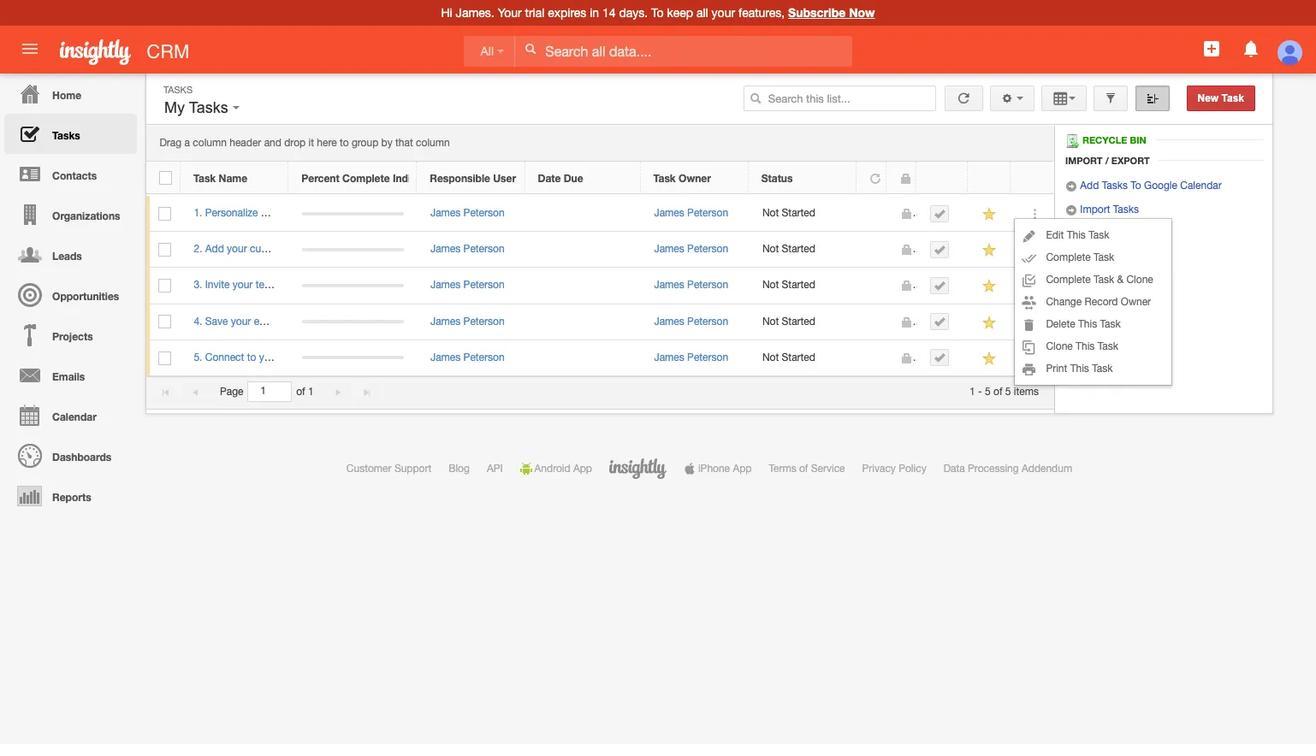 Task type: locate. For each thing, give the bounding box(es) containing it.
1 vertical spatial export
[[1080, 228, 1111, 240]]

owner left status
[[679, 172, 711, 185]]

and right files
[[303, 352, 321, 364]]

3 not from the top
[[763, 279, 779, 291]]

1 - 5 of 5 items
[[970, 386, 1039, 398]]

0 vertical spatial private task image
[[900, 173, 912, 185]]

1 right 1 'field'
[[308, 386, 314, 398]]

1 vertical spatial circle arrow right image
[[1066, 205, 1078, 217]]

tasks right my at the left top
[[189, 99, 228, 116]]

app for iphone app
[[733, 463, 752, 475]]

1 horizontal spatial export
[[1112, 155, 1150, 166]]

private task image
[[900, 173, 912, 185], [901, 208, 913, 220], [901, 280, 913, 292]]

calendar inside "link"
[[1181, 180, 1222, 192]]

0 vertical spatial to
[[340, 137, 349, 149]]

2 vertical spatial following image
[[982, 351, 998, 367]]

0 horizontal spatial calendar
[[52, 411, 97, 424]]

task name
[[193, 172, 247, 185]]

following image
[[982, 206, 998, 223], [982, 242, 998, 259]]

1 row from the top
[[146, 162, 1054, 194]]

owner down the &
[[1121, 296, 1151, 308]]

circle arrow right image inside the add tasks to google calendar "link"
[[1066, 181, 1078, 193]]

to inside "link"
[[1131, 180, 1142, 192]]

this
[[1067, 229, 1086, 241], [1078, 318, 1098, 330], [1076, 341, 1095, 353], [1070, 363, 1090, 375]]

of 1
[[296, 386, 314, 398]]

contacts
[[52, 169, 97, 182]]

import left / on the top right
[[1066, 155, 1103, 166]]

to
[[651, 6, 664, 20], [1131, 180, 1142, 192]]

2 app from the left
[[733, 463, 752, 475]]

addendum
[[1022, 463, 1073, 475]]

app right iphone
[[733, 463, 752, 475]]

by
[[381, 137, 393, 149]]

app
[[573, 463, 592, 475], [733, 463, 752, 475]]

not started cell for 2. add your customers
[[749, 232, 858, 268]]

5 started from the top
[[782, 352, 816, 364]]

hi james. your trial expires in 14 days. to keep all your features, subscribe now
[[441, 5, 875, 20]]

1 following image from the top
[[982, 279, 998, 295]]

owner inside row
[[679, 172, 711, 185]]

6 row from the top
[[146, 340, 1055, 377]]

1. personalize your account link
[[194, 207, 330, 219]]

0 vertical spatial clone
[[1127, 274, 1154, 286]]

complete task
[[1046, 252, 1115, 264]]

0 horizontal spatial to
[[651, 6, 664, 20]]

1 following image from the top
[[982, 206, 998, 223]]

0 vertical spatial to
[[651, 6, 664, 20]]

/
[[1106, 155, 1109, 166]]

0 vertical spatial following image
[[982, 206, 998, 223]]

this down "delete this task"
[[1076, 341, 1095, 353]]

blog link
[[449, 463, 470, 475]]

2 5 from the left
[[1006, 386, 1011, 398]]

1 horizontal spatial clone
[[1127, 274, 1154, 286]]

to right here
[[340, 137, 349, 149]]

2 vertical spatial complete
[[1046, 274, 1091, 286]]

0 vertical spatial circle arrow right image
[[1066, 181, 1078, 193]]

tasks up contacts link
[[52, 129, 80, 142]]

0 vertical spatial owner
[[679, 172, 711, 185]]

add inside row
[[205, 243, 224, 255]]

terms of service
[[769, 463, 845, 475]]

import tasks link
[[1066, 204, 1139, 217]]

your right the all
[[712, 6, 735, 20]]

opportunities
[[52, 290, 119, 303]]

0 vertical spatial calendar
[[1181, 180, 1222, 192]]

4.
[[194, 315, 202, 327]]

0 horizontal spatial app
[[573, 463, 592, 475]]

1 not started from the top
[[763, 207, 816, 219]]

3 started from the top
[[782, 279, 816, 291]]

and left drop
[[264, 137, 282, 149]]

5 not started from the top
[[763, 352, 816, 364]]

not started cell for 4. save your emails
[[749, 304, 858, 340]]

2 private task image from the top
[[901, 316, 913, 328]]

james peterson link
[[430, 207, 505, 219], [654, 207, 729, 219], [430, 243, 505, 255], [654, 243, 729, 255], [430, 279, 505, 291], [654, 279, 729, 291], [430, 315, 505, 327], [654, 315, 729, 327], [430, 352, 505, 364], [654, 352, 729, 364]]

3 not started from the top
[[763, 279, 816, 291]]

james
[[430, 207, 461, 219], [654, 207, 685, 219], [430, 243, 461, 255], [654, 243, 685, 255], [430, 279, 461, 291], [654, 279, 685, 291], [430, 315, 461, 327], [654, 315, 685, 327], [430, 352, 461, 364], [654, 352, 685, 364]]

1 vertical spatial private task image
[[901, 208, 913, 220]]

1 vertical spatial and
[[303, 352, 321, 364]]

mark this task complete image for 4. save your emails
[[934, 316, 946, 328]]

complete down "edit this task" on the right
[[1046, 252, 1091, 264]]

white image
[[525, 43, 537, 55]]

row group
[[146, 196, 1055, 377]]

0 horizontal spatial 1
[[308, 386, 314, 398]]

1 horizontal spatial 1
[[970, 386, 976, 398]]

your for emails
[[231, 315, 251, 327]]

0 vertical spatial export
[[1112, 155, 1150, 166]]

5 right -
[[985, 386, 991, 398]]

add right 2.
[[205, 243, 224, 255]]

column right the that
[[416, 137, 450, 149]]

drop
[[284, 137, 306, 149]]

personalize
[[205, 207, 258, 219]]

this for clone
[[1076, 341, 1095, 353]]

recycle bin link
[[1066, 134, 1155, 148]]

column right a
[[193, 137, 227, 149]]

your left account
[[261, 207, 281, 219]]

blog
[[449, 463, 470, 475]]

of right 1 'field'
[[296, 386, 305, 398]]

4 mark this task complete image from the top
[[934, 352, 946, 364]]

calendar right "google"
[[1181, 180, 1222, 192]]

app right android
[[573, 463, 592, 475]]

and
[[264, 137, 282, 149], [303, 352, 321, 364]]

delete this task
[[1046, 318, 1121, 330]]

not started cell for 5. connect to your files and apps
[[749, 340, 858, 377]]

0 horizontal spatial add
[[205, 243, 224, 255]]

5 row from the top
[[146, 304, 1055, 340]]

1 vertical spatial owner
[[1121, 296, 1151, 308]]

1 field
[[249, 383, 291, 401]]

tasks up my at the left top
[[163, 85, 193, 95]]

tasks down "import tasks"
[[1114, 228, 1139, 240]]

1 vertical spatial complete
[[1046, 252, 1091, 264]]

row containing 4. save your emails
[[146, 304, 1055, 340]]

1 vertical spatial import
[[1080, 204, 1111, 216]]

trial
[[525, 6, 545, 20]]

5 not started cell from the top
[[749, 340, 858, 377]]

5 left items
[[1006, 386, 1011, 398]]

export
[[1112, 155, 1150, 166], [1080, 228, 1111, 240]]

tasks link
[[4, 114, 137, 154]]

private task image for 4. save your emails
[[901, 316, 913, 328]]

0 horizontal spatial and
[[264, 137, 282, 149]]

0 vertical spatial import
[[1066, 155, 1103, 166]]

circle arrow right image up "edit this task" on the right
[[1066, 205, 1078, 217]]

my tasks button
[[160, 95, 244, 121]]

2 not started cell from the top
[[749, 232, 858, 268]]

2 not from the top
[[763, 243, 779, 255]]

days.
[[619, 6, 648, 20]]

opportunities link
[[4, 275, 137, 315]]

circle arrow right image inside import tasks "link"
[[1066, 205, 1078, 217]]

3 private task image from the top
[[901, 352, 913, 364]]

1 private task image from the top
[[901, 244, 913, 256]]

1 horizontal spatial and
[[303, 352, 321, 364]]

following image for 3. invite your team
[[982, 279, 998, 295]]

0 vertical spatial complete
[[342, 172, 390, 185]]

to left keep
[[651, 6, 664, 20]]

4 started from the top
[[782, 315, 816, 327]]

started for 3. invite your team
[[782, 279, 816, 291]]

1 started from the top
[[782, 207, 816, 219]]

1 vertical spatial following image
[[982, 242, 998, 259]]

1 horizontal spatial column
[[416, 137, 450, 149]]

0 horizontal spatial column
[[193, 137, 227, 149]]

your right save at the left
[[231, 315, 251, 327]]

to inside hi james. your trial expires in 14 days. to keep all your features, subscribe now
[[651, 6, 664, 20]]

import inside import tasks "link"
[[1080, 204, 1111, 216]]

tasks inside navigation
[[52, 129, 80, 142]]

1 vertical spatial calendar
[[52, 411, 97, 424]]

your left team
[[233, 279, 253, 291]]

1 app from the left
[[573, 463, 592, 475]]

1 horizontal spatial calendar
[[1181, 180, 1222, 192]]

new
[[1198, 92, 1219, 104]]

peterson
[[464, 207, 505, 219], [687, 207, 729, 219], [464, 243, 505, 255], [687, 243, 729, 255], [464, 279, 505, 291], [687, 279, 729, 291], [464, 315, 505, 327], [687, 315, 729, 327], [464, 352, 505, 364], [687, 352, 729, 364]]

header
[[230, 137, 261, 149]]

None checkbox
[[159, 171, 172, 185], [159, 207, 172, 221], [159, 315, 172, 329], [159, 171, 172, 185], [159, 207, 172, 221], [159, 315, 172, 329]]

0 horizontal spatial clone
[[1046, 341, 1073, 353]]

1 vertical spatial following image
[[982, 315, 998, 331]]

import up export tasks link
[[1080, 204, 1111, 216]]

cell
[[289, 196, 417, 232], [526, 196, 641, 232], [858, 196, 888, 232], [918, 196, 969, 232], [289, 232, 417, 268], [526, 232, 641, 268], [858, 232, 888, 268], [918, 232, 969, 268], [289, 268, 417, 304], [526, 268, 641, 304], [858, 268, 888, 304], [918, 268, 969, 304], [526, 304, 641, 340], [858, 304, 888, 340], [918, 304, 969, 340], [289, 340, 417, 377], [526, 340, 641, 377], [858, 340, 888, 377], [918, 340, 969, 377]]

3 mark this task complete image from the top
[[934, 316, 946, 328]]

2 circle arrow right image from the top
[[1066, 205, 1078, 217]]

5 not from the top
[[763, 352, 779, 364]]

2 started from the top
[[782, 243, 816, 255]]

to left "google"
[[1131, 180, 1142, 192]]

2 vertical spatial private task image
[[901, 280, 913, 292]]

data processing addendum
[[944, 463, 1073, 475]]

import tasks
[[1078, 204, 1139, 216]]

to right connect at the top of page
[[247, 352, 256, 364]]

this right edit
[[1067, 229, 1086, 241]]

1 circle arrow right image from the top
[[1066, 181, 1078, 193]]

row containing 2. add your customers
[[146, 232, 1055, 268]]

your up 3. invite your team
[[227, 243, 247, 255]]

4. save your emails
[[194, 315, 283, 327]]

following image
[[982, 279, 998, 295], [982, 315, 998, 331], [982, 351, 998, 367]]

connect
[[205, 352, 244, 364]]

due
[[564, 172, 583, 185]]

date
[[538, 172, 561, 185]]

not for 1. personalize your account
[[763, 207, 779, 219]]

of right the terms
[[799, 463, 808, 475]]

your
[[712, 6, 735, 20], [261, 207, 281, 219], [227, 243, 247, 255], [233, 279, 253, 291], [231, 315, 251, 327], [259, 352, 279, 364]]

1 mark this task complete image from the top
[[934, 208, 946, 220]]

private task image
[[901, 244, 913, 256], [901, 316, 913, 328], [901, 352, 913, 364]]

not for 4. save your emails
[[763, 315, 779, 327]]

2 not started from the top
[[763, 243, 816, 255]]

2 row from the top
[[146, 196, 1055, 232]]

not started for 3. invite your team
[[763, 279, 816, 291]]

1 horizontal spatial add
[[1080, 180, 1099, 192]]

this for print
[[1070, 363, 1090, 375]]

2 mark this task complete image from the top
[[934, 280, 946, 292]]

5. connect to your files and apps link
[[194, 352, 355, 364]]

0% complete image
[[302, 320, 404, 324]]

circle arrow right image
[[1066, 181, 1078, 193], [1066, 205, 1078, 217]]

percent
[[302, 172, 340, 185]]

not started cell
[[749, 196, 858, 232], [749, 232, 858, 268], [749, 268, 858, 304], [749, 304, 858, 340], [749, 340, 858, 377]]

circle arrow right image for import tasks
[[1066, 205, 1078, 217]]

0 vertical spatial add
[[1080, 180, 1099, 192]]

name
[[219, 172, 247, 185]]

1 vertical spatial clone
[[1046, 341, 1073, 353]]

1 vertical spatial to
[[1131, 180, 1142, 192]]

4 not started cell from the top
[[749, 304, 858, 340]]

dashboards
[[52, 451, 111, 464]]

4 not started from the top
[[763, 315, 816, 327]]

service
[[811, 463, 845, 475]]

following image for 4. save your emails
[[982, 315, 998, 331]]

1 horizontal spatial 5
[[1006, 386, 1011, 398]]

row
[[146, 162, 1054, 194], [146, 196, 1055, 232], [146, 232, 1055, 268], [146, 268, 1055, 304], [146, 304, 1055, 340], [146, 340, 1055, 377]]

1 column from the left
[[193, 137, 227, 149]]

new task
[[1198, 92, 1245, 104]]

column
[[193, 137, 227, 149], [416, 137, 450, 149]]

recycle
[[1083, 134, 1128, 146]]

export up complete task link
[[1080, 228, 1111, 240]]

delete this task link
[[1016, 313, 1172, 336]]

circle arrow right image up import tasks "link"
[[1066, 181, 1078, 193]]

1 not from the top
[[763, 207, 779, 219]]

calendar inside navigation
[[52, 411, 97, 424]]

0 horizontal spatial 5
[[985, 386, 991, 398]]

your inside hi james. your trial expires in 14 days. to keep all your features, subscribe now
[[712, 6, 735, 20]]

calendar up dashboards link at the bottom
[[52, 411, 97, 424]]

1 vertical spatial private task image
[[901, 316, 913, 328]]

row containing 1. personalize your account
[[146, 196, 1055, 232]]

notifications image
[[1241, 39, 1261, 59]]

hi
[[441, 6, 453, 20]]

tasks for export tasks
[[1114, 228, 1139, 240]]

terms
[[769, 463, 797, 475]]

complete up change
[[1046, 274, 1091, 286]]

complete down group
[[342, 172, 390, 185]]

0 vertical spatial private task image
[[901, 244, 913, 256]]

this down clone this task
[[1070, 363, 1090, 375]]

bin
[[1130, 134, 1147, 146]]

customer
[[347, 463, 392, 475]]

add tasks to google calendar link
[[1066, 180, 1222, 193]]

tasks inside button
[[189, 99, 228, 116]]

4 not from the top
[[763, 315, 779, 327]]

1 horizontal spatial owner
[[1121, 296, 1151, 308]]

1 horizontal spatial of
[[799, 463, 808, 475]]

add up import tasks "link"
[[1080, 180, 1099, 192]]

export down bin
[[1112, 155, 1150, 166]]

0 vertical spatial following image
[[982, 279, 998, 295]]

of
[[296, 386, 305, 398], [994, 386, 1003, 398], [799, 463, 808, 475]]

1 horizontal spatial to
[[340, 137, 349, 149]]

repeating task image
[[870, 173, 882, 185]]

this for delete
[[1078, 318, 1098, 330]]

1 vertical spatial to
[[247, 352, 256, 364]]

navigation
[[0, 74, 137, 516]]

import
[[1066, 155, 1103, 166], [1080, 204, 1111, 216]]

this up clone this task
[[1078, 318, 1098, 330]]

import for import / export
[[1066, 155, 1103, 166]]

2 following image from the top
[[982, 315, 998, 331]]

3 following image from the top
[[982, 351, 998, 367]]

responsible
[[430, 172, 490, 185]]

your
[[498, 6, 522, 20]]

1 left -
[[970, 386, 976, 398]]

iphone app link
[[684, 463, 752, 475]]

tasks down the add tasks to google calendar "link"
[[1113, 204, 1139, 216]]

cog image
[[1002, 92, 1014, 104]]

mark this task complete image for 5. connect to your files and apps
[[934, 352, 946, 364]]

started for 1. personalize your account
[[782, 207, 816, 219]]

tasks up "import tasks"
[[1102, 180, 1128, 192]]

1 not started cell from the top
[[749, 196, 858, 232]]

to
[[340, 137, 349, 149], [247, 352, 256, 364]]

of right -
[[994, 386, 1003, 398]]

1 horizontal spatial to
[[1131, 180, 1142, 192]]

your for account
[[261, 207, 281, 219]]

0 horizontal spatial owner
[[679, 172, 711, 185]]

clone down delete
[[1046, 341, 1073, 353]]

customers
[[250, 243, 298, 255]]

navigation containing home
[[0, 74, 137, 516]]

3 not started cell from the top
[[749, 268, 858, 304]]

mark this task complete image
[[934, 208, 946, 220], [934, 280, 946, 292], [934, 316, 946, 328], [934, 352, 946, 364]]

2 vertical spatial private task image
[[901, 352, 913, 364]]

reports link
[[4, 476, 137, 516]]

2 following image from the top
[[982, 242, 998, 259]]

3 row from the top
[[146, 232, 1055, 268]]

2. add your customers
[[194, 243, 298, 255]]

clone right the &
[[1127, 274, 1154, 286]]

private task image for 2. add your customers
[[901, 244, 913, 256]]

Search all data.... text field
[[516, 36, 853, 67]]

my
[[164, 99, 185, 116]]

1
[[308, 386, 314, 398], [970, 386, 976, 398]]

user
[[493, 172, 516, 185]]

task owner
[[654, 172, 711, 185]]

4 row from the top
[[146, 268, 1055, 304]]

started for 4. save your emails
[[782, 315, 816, 327]]

None checkbox
[[159, 243, 172, 257], [159, 279, 172, 293], [159, 351, 172, 365], [159, 243, 172, 257], [159, 279, 172, 293], [159, 351, 172, 365]]

1 horizontal spatial app
[[733, 463, 752, 475]]

0 horizontal spatial to
[[247, 352, 256, 364]]

add inside "link"
[[1080, 180, 1099, 192]]

1 vertical spatial add
[[205, 243, 224, 255]]



Task type: describe. For each thing, give the bounding box(es) containing it.
tasks for add tasks to google calendar
[[1102, 180, 1128, 192]]

home
[[52, 89, 81, 102]]

circle arrow right image for add tasks to google calendar
[[1066, 181, 1078, 193]]

started for 2. add your customers
[[782, 243, 816, 255]]

drag
[[160, 137, 182, 149]]

not started for 4. save your emails
[[763, 315, 816, 327]]

show sidebar image
[[1147, 92, 1159, 104]]

page
[[220, 386, 244, 398]]

0 horizontal spatial of
[[296, 386, 305, 398]]

projects
[[52, 330, 93, 343]]

your for customers
[[227, 243, 247, 255]]

2. add your customers link
[[194, 243, 307, 255]]

account
[[284, 207, 321, 219]]

organizations link
[[4, 194, 137, 235]]

following image for 1. personalize your account
[[982, 206, 998, 223]]

organizations
[[52, 210, 120, 223]]

1.
[[194, 207, 202, 219]]

privacy
[[862, 463, 896, 475]]

not started cell for 3. invite your team
[[749, 268, 858, 304]]

emails link
[[4, 355, 137, 395]]

iphone
[[698, 463, 730, 475]]

complete task & clone link
[[1016, 269, 1172, 291]]

not started for 1. personalize your account
[[763, 207, 816, 219]]

4. save your emails link
[[194, 315, 292, 327]]

not for 2. add your customers
[[763, 243, 779, 255]]

your for team
[[233, 279, 253, 291]]

apps
[[323, 352, 346, 364]]

mark this task complete image for 3. invite your team
[[934, 280, 946, 292]]

all link
[[463, 36, 515, 67]]

2 horizontal spatial of
[[994, 386, 1003, 398]]

complete task link
[[1016, 247, 1172, 269]]

0 horizontal spatial export
[[1080, 228, 1111, 240]]

recycle bin
[[1083, 134, 1147, 146]]

complete for complete task & clone
[[1046, 274, 1091, 286]]

not started for 2. add your customers
[[763, 243, 816, 255]]

private task image for team
[[901, 280, 913, 292]]

tasks for my tasks
[[189, 99, 228, 116]]

keep
[[667, 6, 693, 20]]

subscribe
[[788, 5, 846, 20]]

print this task
[[1046, 363, 1113, 375]]

14
[[603, 6, 616, 20]]

emails
[[254, 315, 283, 327]]

row containing 3. invite your team
[[146, 268, 1055, 304]]

api
[[487, 463, 503, 475]]

3.
[[194, 279, 202, 291]]

data
[[944, 463, 965, 475]]

processing
[[968, 463, 1019, 475]]

data processing addendum link
[[944, 463, 1073, 475]]

following image for 2. add your customers
[[982, 242, 998, 259]]

percent complete indicator responsible user
[[302, 172, 516, 185]]

3. invite your team link
[[194, 279, 287, 291]]

privacy policy
[[862, 463, 927, 475]]

reports
[[52, 491, 91, 504]]

leads
[[52, 250, 82, 263]]

import / export
[[1066, 155, 1150, 166]]

terms of service link
[[769, 463, 845, 475]]

this for edit
[[1067, 229, 1086, 241]]

complete task & clone
[[1046, 274, 1154, 286]]

2.
[[194, 243, 202, 255]]

iphone app
[[698, 463, 752, 475]]

support
[[394, 463, 432, 475]]

invite
[[205, 279, 230, 291]]

show list view filters image
[[1105, 92, 1117, 104]]

record
[[1085, 296, 1118, 308]]

not started for 5. connect to your files and apps
[[763, 352, 816, 364]]

files
[[282, 352, 300, 364]]

android
[[535, 463, 571, 475]]

print
[[1046, 363, 1068, 375]]

not for 5. connect to your files and apps
[[763, 352, 779, 364]]

1 5 from the left
[[985, 386, 991, 398]]

row containing task name
[[146, 162, 1054, 194]]

save
[[205, 315, 228, 327]]

add tasks to google calendar
[[1078, 180, 1222, 192]]

delete
[[1046, 318, 1076, 330]]

export tasks link
[[1066, 228, 1139, 240]]

leads link
[[4, 235, 137, 275]]

5.
[[194, 352, 202, 364]]

2 column from the left
[[416, 137, 450, 149]]

api link
[[487, 463, 503, 475]]

search image
[[750, 92, 762, 104]]

mark this task complete image for 1. personalize your account
[[934, 208, 946, 220]]

indicator
[[393, 172, 437, 185]]

-
[[978, 386, 982, 398]]

new task link
[[1187, 86, 1256, 111]]

clone this task
[[1046, 341, 1119, 353]]

here
[[317, 137, 337, 149]]

app for android app
[[573, 463, 592, 475]]

tasks for import tasks
[[1113, 204, 1139, 216]]

to inside row
[[247, 352, 256, 364]]

your left files
[[259, 352, 279, 364]]

0 vertical spatial and
[[264, 137, 282, 149]]

now
[[849, 5, 875, 20]]

row containing 5. connect to your files and apps
[[146, 340, 1055, 377]]

mark this task complete image
[[934, 244, 946, 256]]

clone this task link
[[1016, 336, 1172, 358]]

james.
[[456, 6, 495, 20]]

home link
[[4, 74, 137, 114]]

privacy policy link
[[862, 463, 927, 475]]

1. personalize your account
[[194, 207, 321, 219]]

not for 3. invite your team
[[763, 279, 779, 291]]

not started cell for 1. personalize your account
[[749, 196, 858, 232]]

dashboards link
[[4, 436, 137, 476]]

emails
[[52, 371, 85, 383]]

edit this task
[[1046, 229, 1110, 241]]

Search this list... text field
[[744, 86, 936, 111]]

android app link
[[520, 463, 592, 475]]

complete for complete task
[[1046, 252, 1091, 264]]

all
[[697, 6, 708, 20]]

row group containing 1. personalize your account
[[146, 196, 1055, 377]]

import for import tasks
[[1080, 204, 1111, 216]]

subscribe now link
[[788, 5, 875, 20]]

following image for 5. connect to your files and apps
[[982, 351, 998, 367]]

private task image for account
[[901, 208, 913, 220]]

features,
[[739, 6, 785, 20]]

change record owner link
[[1016, 291, 1172, 313]]

customer support link
[[347, 463, 432, 475]]

private task image for 5. connect to your files and apps
[[901, 352, 913, 364]]

that
[[395, 137, 413, 149]]

refresh list image
[[956, 92, 972, 104]]

started for 5. connect to your files and apps
[[782, 352, 816, 364]]



Task type: vqa. For each thing, say whether or not it's contained in the screenshot.
Recycle
yes



